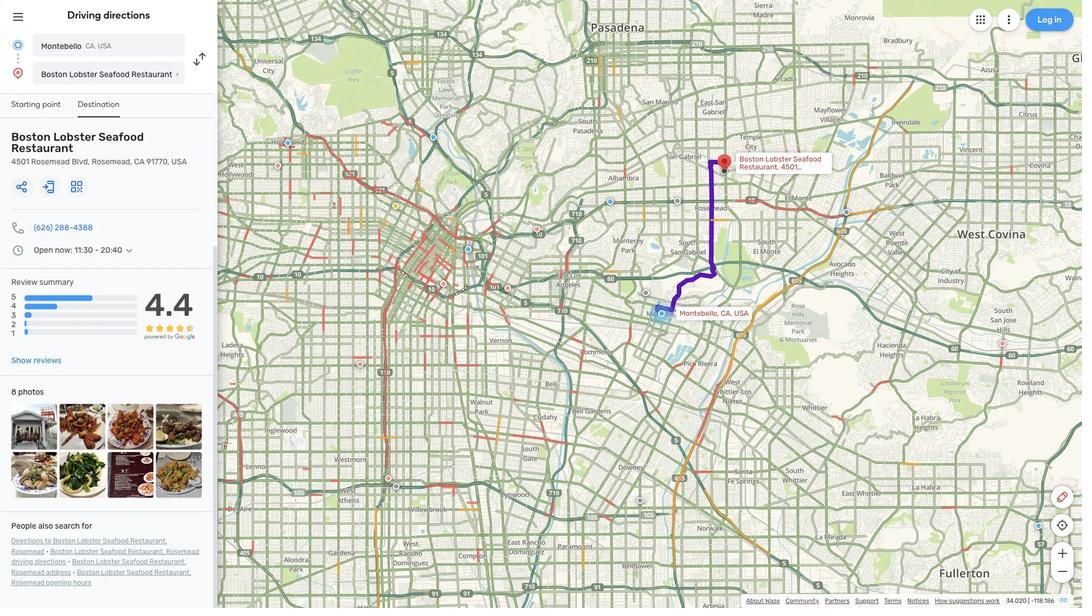 Task type: locate. For each thing, give the bounding box(es) containing it.
boston inside boston lobster seafood restaurant "button"
[[41, 70, 67, 79]]

terms
[[885, 598, 902, 606]]

image 1 of boston lobster seafood restaurant, rosemead image
[[11, 405, 57, 451]]

ca, for montebello
[[86, 42, 96, 50]]

4388
[[73, 223, 93, 233]]

0 horizontal spatial usa
[[98, 42, 111, 50]]

lobster
[[69, 70, 97, 79], [53, 131, 96, 144], [77, 538, 101, 546], [74, 548, 98, 556], [96, 559, 120, 567], [101, 569, 125, 577]]

11:30
[[74, 246, 93, 255]]

driving
[[67, 9, 101, 21]]

how suggestions work link
[[935, 598, 1000, 606]]

1 vertical spatial accident image
[[643, 290, 650, 297]]

1 horizontal spatial restaurant
[[131, 70, 172, 79]]

1 vertical spatial restaurant
[[11, 142, 73, 155]]

road closed image
[[275, 162, 281, 169], [440, 281, 447, 288]]

show
[[11, 356, 32, 366]]

4
[[11, 302, 16, 311]]

ca
[[134, 157, 145, 167]]

1 horizontal spatial accident image
[[643, 290, 650, 297]]

0 vertical spatial -
[[95, 246, 99, 255]]

directions right driving
[[103, 9, 150, 21]]

accident image
[[844, 209, 850, 216], [643, 290, 650, 297], [393, 484, 400, 491]]

seafood for boston lobster seafood restaurant, rosemead address
[[122, 559, 148, 567]]

restaurant,
[[130, 538, 167, 546], [128, 548, 164, 556], [149, 559, 186, 567], [154, 569, 191, 577]]

destination button
[[78, 99, 120, 118]]

0 horizontal spatial ca,
[[86, 42, 96, 50]]

0 horizontal spatial road closed image
[[275, 162, 281, 169]]

lobster down boston lobster seafood restaurant, rosemead driving directions
[[101, 569, 125, 577]]

0 vertical spatial directions
[[103, 9, 150, 21]]

boston lobster seafood restaurant
[[41, 70, 172, 79]]

terms link
[[885, 598, 902, 606]]

lobster up the boston lobster seafood restaurant, rosemead address link
[[74, 548, 98, 556]]

- right '11:30'
[[95, 246, 99, 255]]

reviews
[[33, 356, 62, 366]]

image 7 of boston lobster seafood restaurant, rosemead image
[[108, 453, 154, 499]]

seafood up the boston lobster seafood restaurant, rosemead address link
[[100, 548, 126, 556]]

boston inside boston lobster seafood restaurant, rosemead address
[[72, 559, 95, 567]]

boston lobster seafood restaurant, rosemead driving directions link
[[11, 548, 199, 567]]

boston inside boston lobster seafood restaurant 4501 rosemead blvd, rosemead, ca 91770, usa
[[11, 131, 51, 144]]

seafood inside boston lobster seafood restaurant 4501 rosemead blvd, rosemead, ca 91770, usa
[[98, 131, 144, 144]]

1 vertical spatial road closed image
[[440, 281, 447, 288]]

2 horizontal spatial usa
[[735, 310, 749, 318]]

boston lobster seafood restaurant, rosemead driving directions
[[11, 548, 199, 567]]

people
[[11, 522, 36, 531]]

lobster inside "button"
[[69, 70, 97, 79]]

ca, right "montebello,"
[[721, 310, 733, 318]]

seafood inside boston lobster seafood restaurant, rosemead address
[[122, 559, 148, 567]]

starting point
[[11, 99, 61, 109]]

work
[[986, 598, 1000, 606]]

rosemead inside boston lobster seafood restaurant, rosemead opening hours
[[11, 580, 44, 588]]

restaurant, inside boston lobster seafood restaurant, rosemead opening hours
[[154, 569, 191, 577]]

1
[[11, 329, 15, 338]]

restaurant, for boston lobster seafood restaurant, rosemead opening hours
[[154, 569, 191, 577]]

boston for boston lobster seafood restaurant 4501 rosemead blvd, rosemead, ca 91770, usa
[[11, 131, 51, 144]]

pencil image
[[1056, 491, 1070, 505]]

usa inside "montebello ca, usa"
[[98, 42, 111, 50]]

boston down to
[[50, 548, 73, 556]]

lobster up "blvd,"
[[53, 131, 96, 144]]

notices link
[[908, 598, 930, 606]]

seafood up the rosemead, on the top left of the page
[[98, 131, 144, 144]]

boston up hours
[[77, 569, 99, 577]]

0 horizontal spatial accident image
[[393, 484, 400, 491]]

seafood
[[99, 70, 130, 79], [98, 131, 144, 144], [103, 538, 129, 546], [100, 548, 126, 556], [122, 559, 148, 567], [127, 569, 153, 577]]

0 vertical spatial restaurant
[[131, 70, 172, 79]]

2 vertical spatial usa
[[735, 310, 749, 318]]

seafood for boston lobster seafood restaurant, rosemead opening hours
[[127, 569, 153, 577]]

1 vertical spatial directions
[[35, 559, 66, 567]]

0 horizontal spatial directions
[[35, 559, 66, 567]]

call image
[[11, 221, 25, 235]]

5 4 3 2 1
[[11, 293, 16, 338]]

seafood up boston lobster seafood restaurant, rosemead opening hours link
[[122, 559, 148, 567]]

1 horizontal spatial -
[[1032, 598, 1034, 606]]

point
[[42, 99, 61, 109]]

seafood inside boston lobster seafood restaurant, rosemead opening hours
[[127, 569, 153, 577]]

boston for boston lobster seafood restaurant
[[41, 70, 67, 79]]

-
[[95, 246, 99, 255], [1032, 598, 1034, 606]]

directions inside boston lobster seafood restaurant, rosemead driving directions
[[35, 559, 66, 567]]

1 horizontal spatial usa
[[171, 157, 187, 167]]

restaurant for boston lobster seafood restaurant 4501 rosemead blvd, rosemead, ca 91770, usa
[[11, 142, 73, 155]]

driving
[[11, 559, 33, 567]]

usa right 91770,
[[171, 157, 187, 167]]

8
[[11, 388, 16, 397]]

restaurant
[[131, 70, 172, 79], [11, 142, 73, 155]]

- right |
[[1032, 598, 1034, 606]]

road closed image
[[534, 226, 541, 233], [505, 285, 511, 292], [1000, 341, 1006, 347], [357, 361, 364, 368], [385, 476, 392, 483]]

directions to boston lobster seafood restaurant, rosemead
[[11, 538, 167, 556]]

5
[[11, 293, 16, 302]]

lobster down for
[[77, 538, 101, 546]]

rosemead inside boston lobster seafood restaurant, rosemead address
[[11, 569, 44, 577]]

rosemead inside boston lobster seafood restaurant, rosemead driving directions
[[166, 548, 199, 556]]

partners
[[825, 598, 850, 606]]

91770,
[[146, 157, 169, 167]]

seafood up destination
[[99, 70, 130, 79]]

usa right "montebello,"
[[735, 310, 749, 318]]

boston for boston lobster seafood restaurant, rosemead opening hours
[[77, 569, 99, 577]]

34.020 | -118.186
[[1007, 598, 1055, 606]]

notices
[[908, 598, 930, 606]]

rosemead
[[31, 157, 70, 167], [11, 548, 44, 556], [166, 548, 199, 556], [11, 569, 44, 577], [11, 580, 44, 588]]

accident image
[[674, 198, 681, 205], [637, 498, 644, 505]]

usa
[[98, 42, 111, 50], [171, 157, 187, 167], [735, 310, 749, 318]]

1 horizontal spatial directions
[[103, 9, 150, 21]]

seafood down the boston lobster seafood restaurant, rosemead driving directions link
[[127, 569, 153, 577]]

1 vertical spatial usa
[[171, 157, 187, 167]]

2 horizontal spatial accident image
[[844, 209, 850, 216]]

1 vertical spatial ca,
[[721, 310, 733, 318]]

seafood inside boston lobster seafood restaurant, rosemead driving directions
[[100, 548, 126, 556]]

waze
[[766, 598, 780, 606]]

(626)
[[34, 223, 53, 233]]

0 horizontal spatial accident image
[[637, 498, 644, 505]]

0 vertical spatial accident image
[[844, 209, 850, 216]]

restaurant, for boston lobster seafood restaurant, rosemead driving directions
[[128, 548, 164, 556]]

current location image
[[11, 38, 25, 52]]

boston up 4501
[[11, 131, 51, 144]]

montebello, ca, usa
[[680, 310, 749, 318]]

boston lobster seafood restaurant 4501 rosemead blvd, rosemead, ca 91770, usa
[[11, 131, 187, 167]]

restaurant, inside boston lobster seafood restaurant, rosemead driving directions
[[128, 548, 164, 556]]

0 vertical spatial ca,
[[86, 42, 96, 50]]

how
[[935, 598, 948, 606]]

lobster inside boston lobster seafood restaurant, rosemead address
[[96, 559, 120, 567]]

also
[[38, 522, 53, 531]]

1 horizontal spatial ca,
[[721, 310, 733, 318]]

rosemead inside directions to boston lobster seafood restaurant, rosemead
[[11, 548, 44, 556]]

image 5 of boston lobster seafood restaurant, rosemead image
[[11, 453, 57, 499]]

lobster down "montebello ca, usa"
[[69, 70, 97, 79]]

lobster inside boston lobster seafood restaurant, rosemead opening hours
[[101, 569, 125, 577]]

0 horizontal spatial restaurant
[[11, 142, 73, 155]]

image 8 of boston lobster seafood restaurant, rosemead image
[[156, 453, 202, 499]]

1 horizontal spatial accident image
[[674, 198, 681, 205]]

usa up boston lobster seafood restaurant "button"
[[98, 42, 111, 50]]

people also search for
[[11, 522, 92, 531]]

lobster up boston lobster seafood restaurant, rosemead opening hours link
[[96, 559, 120, 567]]

1 horizontal spatial road closed image
[[440, 281, 447, 288]]

boston down directions to boston lobster seafood restaurant, rosemead
[[72, 559, 95, 567]]

boston down montebello
[[41, 70, 67, 79]]

ca,
[[86, 42, 96, 50], [721, 310, 733, 318]]

restaurant inside boston lobster seafood restaurant 4501 rosemead blvd, rosemead, ca 91770, usa
[[11, 142, 73, 155]]

lobster for boston lobster seafood restaurant, rosemead opening hours
[[101, 569, 125, 577]]

image 6 of boston lobster seafood restaurant, rosemead image
[[59, 453, 105, 499]]

police image
[[430, 134, 437, 141], [607, 198, 614, 205], [465, 246, 472, 253], [1036, 523, 1043, 530]]

seafood for boston lobster seafood restaurant, rosemead driving directions
[[100, 548, 126, 556]]

community
[[786, 598, 820, 606]]

restaurant, inside boston lobster seafood restaurant, rosemead address
[[149, 559, 186, 567]]

boston inside boston lobster seafood restaurant, rosemead driving directions
[[50, 548, 73, 556]]

lobster inside boston lobster seafood restaurant 4501 rosemead blvd, rosemead, ca 91770, usa
[[53, 131, 96, 144]]

location image
[[11, 67, 25, 80]]

boston
[[41, 70, 67, 79], [11, 131, 51, 144], [53, 538, 76, 546], [50, 548, 73, 556], [72, 559, 95, 567], [77, 569, 99, 577]]

boston inside boston lobster seafood restaurant, rosemead opening hours
[[77, 569, 99, 577]]

boston for boston lobster seafood restaurant, rosemead address
[[72, 559, 95, 567]]

zoom out image
[[1056, 566, 1070, 579]]

lobster inside boston lobster seafood restaurant, rosemead driving directions
[[74, 548, 98, 556]]

open now: 11:30 - 20:40
[[34, 246, 122, 255]]

directions
[[103, 9, 150, 21], [35, 559, 66, 567]]

ca, right montebello
[[86, 42, 96, 50]]

ca, inside "montebello ca, usa"
[[86, 42, 96, 50]]

boston lobster seafood restaurant, rosemead address link
[[11, 559, 186, 577]]

seafood up boston lobster seafood restaurant, rosemead driving directions
[[103, 538, 129, 546]]

usa for montebello
[[98, 42, 111, 50]]

about
[[747, 598, 764, 606]]

20:40
[[101, 246, 122, 255]]

seafood inside "button"
[[99, 70, 130, 79]]

restaurant inside "button"
[[131, 70, 172, 79]]

boston down search
[[53, 538, 76, 546]]

lobster for boston lobster seafood restaurant, rosemead address
[[96, 559, 120, 567]]

0 vertical spatial usa
[[98, 42, 111, 50]]

usa for montebello,
[[735, 310, 749, 318]]

directions up the address
[[35, 559, 66, 567]]

to
[[45, 538, 51, 546]]



Task type: describe. For each thing, give the bounding box(es) containing it.
4501
[[11, 157, 29, 167]]

0 vertical spatial road closed image
[[275, 162, 281, 169]]

seafood inside directions to boston lobster seafood restaurant, rosemead
[[103, 538, 129, 546]]

destination
[[78, 99, 120, 109]]

(626) 288-4388 link
[[34, 223, 93, 233]]

review summary
[[11, 278, 74, 287]]

image 2 of boston lobster seafood restaurant, rosemead image
[[59, 405, 105, 451]]

usa inside boston lobster seafood restaurant 4501 rosemead blvd, rosemead, ca 91770, usa
[[171, 157, 187, 167]]

lobster for boston lobster seafood restaurant, rosemead driving directions
[[74, 548, 98, 556]]

boston for boston lobster seafood restaurant, rosemead driving directions
[[50, 548, 73, 556]]

restaurant, for boston lobster seafood restaurant, rosemead address
[[149, 559, 186, 567]]

link image
[[1060, 597, 1069, 606]]

starting point button
[[11, 99, 61, 116]]

support link
[[856, 598, 879, 606]]

zoom in image
[[1056, 548, 1070, 561]]

montebello,
[[680, 310, 719, 318]]

lobster for boston lobster seafood restaurant 4501 rosemead blvd, rosemead, ca 91770, usa
[[53, 131, 96, 144]]

seafood for boston lobster seafood restaurant
[[99, 70, 130, 79]]

directions
[[11, 538, 43, 546]]

community link
[[786, 598, 820, 606]]

boston lobster seafood restaurant, rosemead address
[[11, 559, 186, 577]]

chevron down image
[[122, 246, 136, 255]]

starting
[[11, 99, 40, 109]]

address
[[46, 569, 71, 577]]

rosemead for boston lobster seafood restaurant, rosemead address
[[11, 569, 44, 577]]

lobster for boston lobster seafood restaurant
[[69, 70, 97, 79]]

boston lobster seafood restaurant button
[[33, 62, 185, 85]]

directions to boston lobster seafood restaurant, rosemead link
[[11, 538, 167, 556]]

4.4
[[145, 286, 194, 324]]

for
[[82, 522, 92, 531]]

search
[[55, 522, 80, 531]]

boston inside directions to boston lobster seafood restaurant, rosemead
[[53, 538, 76, 546]]

0 vertical spatial accident image
[[674, 198, 681, 205]]

about waze community partners support terms notices how suggestions work
[[747, 598, 1000, 606]]

restaurant, inside directions to boston lobster seafood restaurant, rosemead
[[130, 538, 167, 546]]

montebello
[[41, 41, 82, 51]]

montebello ca, usa
[[41, 41, 111, 51]]

(626) 288-4388
[[34, 223, 93, 233]]

image 3 of boston lobster seafood restaurant, rosemead image
[[108, 405, 154, 451]]

288-
[[55, 223, 73, 233]]

0 horizontal spatial -
[[95, 246, 99, 255]]

rosemead inside boston lobster seafood restaurant 4501 rosemead blvd, rosemead, ca 91770, usa
[[31, 157, 70, 167]]

now:
[[55, 246, 73, 255]]

review
[[11, 278, 37, 287]]

hours
[[73, 580, 91, 588]]

34.020
[[1007, 598, 1027, 606]]

blvd,
[[72, 157, 90, 167]]

boston lobster seafood restaurant, rosemead opening hours link
[[11, 569, 191, 588]]

hazard image
[[392, 203, 399, 210]]

about waze link
[[747, 598, 780, 606]]

restaurant for boston lobster seafood restaurant
[[131, 70, 172, 79]]

8 photos
[[11, 388, 44, 397]]

ca, for montebello,
[[721, 310, 733, 318]]

1 vertical spatial -
[[1032, 598, 1034, 606]]

2 vertical spatial accident image
[[393, 484, 400, 491]]

boston lobster seafood restaurant, rosemead opening hours
[[11, 569, 191, 588]]

image 4 of boston lobster seafood restaurant, rosemead image
[[156, 405, 202, 451]]

police image
[[285, 140, 292, 147]]

support
[[856, 598, 879, 606]]

suggestions
[[950, 598, 985, 606]]

open
[[34, 246, 53, 255]]

rosemead,
[[92, 157, 132, 167]]

clock image
[[11, 244, 25, 257]]

partners link
[[825, 598, 850, 606]]

3
[[11, 311, 16, 320]]

opening
[[46, 580, 72, 588]]

2
[[11, 320, 16, 329]]

show reviews
[[11, 356, 62, 366]]

seafood for boston lobster seafood restaurant 4501 rosemead blvd, rosemead, ca 91770, usa
[[98, 131, 144, 144]]

118.186
[[1034, 598, 1055, 606]]

driving directions
[[67, 9, 150, 21]]

|
[[1029, 598, 1030, 606]]

rosemead for boston lobster seafood restaurant, rosemead opening hours
[[11, 580, 44, 588]]

summary
[[39, 278, 74, 287]]

lobster inside directions to boston lobster seafood restaurant, rosemead
[[77, 538, 101, 546]]

photos
[[18, 388, 44, 397]]

rosemead for boston lobster seafood restaurant, rosemead driving directions
[[166, 548, 199, 556]]

open now: 11:30 - 20:40 button
[[34, 246, 136, 255]]

1 vertical spatial accident image
[[637, 498, 644, 505]]



Task type: vqa. For each thing, say whether or not it's contained in the screenshot.
checkmark icon related to Wheelchair accessible
no



